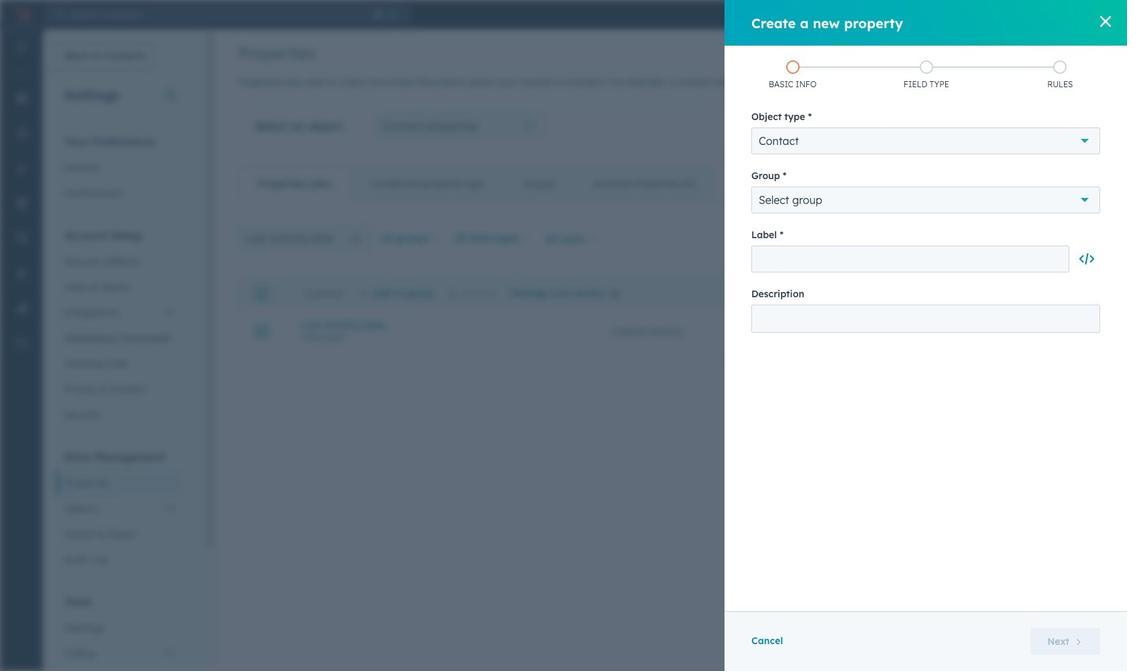 Task type: locate. For each thing, give the bounding box(es) containing it.
menu
[[832, 0, 1120, 30], [0, 30, 43, 638]]

jacob rogers image
[[1081, 9, 1092, 20]]

Search HubSpot search field
[[64, 4, 369, 26]]

menu item right settings icon
[[1032, 0, 1054, 30]]

0 horizontal spatial menu item
[[947, 4, 969, 26]]

tab panel
[[238, 200, 1096, 377]]

menu item
[[1032, 0, 1054, 30], [947, 4, 969, 26]]

1 horizontal spatial menu
[[832, 0, 1120, 30]]

help image
[[981, 9, 992, 20]]

tools element
[[56, 595, 183, 671]]

menu item left help icon
[[947, 4, 969, 26]]

tab list
[[238, 167, 715, 201]]



Task type: vqa. For each thing, say whether or not it's contained in the screenshot.
tab list
yes



Task type: describe. For each thing, give the bounding box(es) containing it.
Search search field
[[238, 225, 373, 252]]

data management element
[[56, 450, 183, 573]]

your preferences element
[[56, 134, 183, 206]]

1 horizontal spatial menu item
[[1032, 0, 1054, 30]]

clear input image
[[350, 235, 361, 246]]

settings image
[[1009, 9, 1020, 20]]

0 horizontal spatial menu
[[0, 30, 43, 638]]

account setup element
[[56, 228, 183, 428]]



